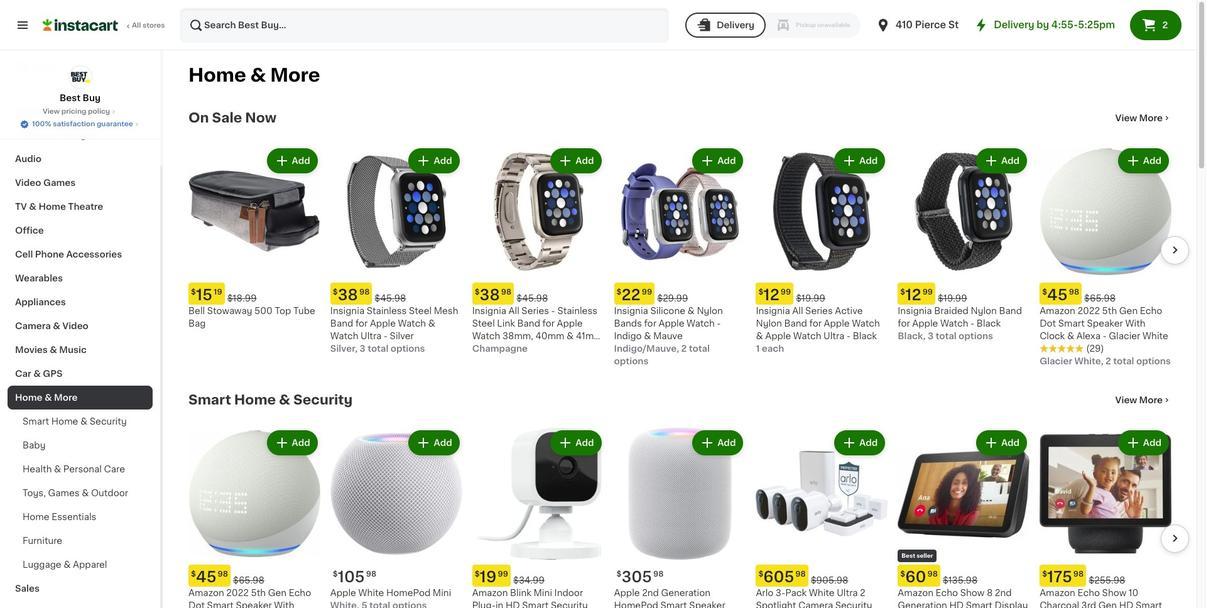 Task type: locate. For each thing, give the bounding box(es) containing it.
insignia up bands
[[614, 307, 649, 315]]

0 vertical spatial buy
[[35, 37, 53, 46]]

$18.99
[[227, 294, 257, 303]]

0 horizontal spatial dot
[[189, 601, 205, 608]]

1 horizontal spatial $38.98 original price: $45.98 element
[[472, 283, 604, 305]]

1 vertical spatial security
[[90, 417, 127, 426]]

amazon 2022 5th gen echo dot smart speaker wit
[[189, 589, 317, 608]]

45 for amazon 2022 5th gen echo dot smart speaker wit
[[196, 570, 217, 584]]

white down $905.98
[[809, 589, 835, 597]]

$ inside $ 305 98
[[617, 570, 622, 578]]

band inside the $ 38 98 $45.98 insignia stainless steel mesh band for apple watch & watch ultra - silver silver, 3 total options
[[330, 319, 353, 328]]

theatre
[[68, 202, 103, 211]]

0 horizontal spatial stainless
[[367, 307, 407, 315]]

0 horizontal spatial home & more
[[15, 393, 78, 402]]

view pricing policy
[[43, 108, 110, 115]]

1 horizontal spatial video
[[62, 322, 89, 331]]

12 for insignia all series active nylon band for apple watch & apple watch ultra - black
[[764, 288, 780, 302]]

gen
[[1120, 307, 1138, 315], [268, 589, 287, 597], [1099, 601, 1117, 608]]

38 up link
[[480, 288, 500, 302]]

add for amazon 2022 5th gen echo dot smart speaker with clock & alexa - glacier white
[[1144, 156, 1162, 165]]

605
[[764, 570, 795, 584]]

99 left the $34.99
[[498, 570, 508, 578]]

home & more down 'gps'
[[15, 393, 78, 402]]

product group containing 60
[[898, 428, 1030, 608]]

1 horizontal spatial series
[[806, 307, 833, 315]]

0 vertical spatial 19
[[214, 288, 222, 296]]

add for insignia all series - stainless steel link band for apple watch 38mm, 40mm & 41mm - champagne
[[576, 156, 594, 165]]

0 vertical spatial 5th
[[1103, 307, 1118, 315]]

view for on sale now
[[1116, 114, 1138, 123]]

delivery for delivery by 4:55-5:25pm
[[994, 20, 1035, 30]]

$ 45 98 up clock
[[1043, 288, 1080, 302]]

1 horizontal spatial white
[[809, 589, 835, 597]]

options down silver
[[391, 344, 425, 353]]

$38.98 original price: $45.98 element
[[330, 283, 462, 305], [472, 283, 604, 305]]

2nd down $ 305 98
[[642, 589, 659, 597]]

0 horizontal spatial buy
[[35, 37, 53, 46]]

add button for bell stowaway 500 top tube bag
[[268, 150, 317, 172]]

2 for from the left
[[543, 319, 555, 328]]

1 horizontal spatial home & more
[[189, 66, 320, 84]]

$12.99 original price: $19.99 element for braided
[[898, 283, 1030, 305]]

echo inside amazon 2022 5th gen echo dot smart speaker with clock & alexa - glacier white
[[1141, 307, 1163, 315]]

series up 40mm
[[522, 307, 549, 315]]

1 vertical spatial camera
[[799, 601, 833, 608]]

2 horizontal spatial white
[[1143, 332, 1169, 341]]

delivery inside button
[[717, 21, 755, 30]]

view more
[[1116, 114, 1163, 123], [1116, 396, 1163, 405]]

2 view more from the top
[[1116, 396, 1163, 405]]

$45.98 original price: $65.98 element up amazon 2022 5th gen echo dot smart speaker wit
[[189, 565, 320, 587]]

19 right 15
[[214, 288, 222, 296]]

games for toys,
[[48, 489, 80, 498]]

generation down $ 305 98
[[661, 589, 711, 597]]

1 horizontal spatial 2nd
[[995, 589, 1012, 597]]

steel left link
[[472, 319, 495, 328]]

insignia up each
[[756, 307, 790, 315]]

1 horizontal spatial stainless
[[558, 307, 598, 315]]

$ inside $ 38 98
[[475, 288, 480, 296]]

None search field
[[180, 8, 669, 43]]

watch
[[398, 319, 426, 328], [687, 319, 715, 328], [852, 319, 880, 328], [941, 319, 969, 328], [330, 332, 359, 341], [472, 332, 500, 341], [794, 332, 822, 341]]

1 horizontal spatial nylon
[[756, 319, 782, 328]]

99 inside the $ 12 99
[[923, 288, 933, 296]]

2 12 from the left
[[906, 288, 922, 302]]

luggage & apparel link
[[8, 553, 153, 577]]

item carousel region
[[189, 141, 1190, 373], [171, 423, 1190, 608]]

stowaway
[[207, 307, 252, 315]]

arlo 3-pack white ultra 2 spotlight camera securit
[[756, 589, 884, 608]]

product group containing 19
[[472, 428, 604, 608]]

3 for from the left
[[644, 319, 657, 328]]

steel left mesh
[[409, 307, 432, 315]]

99 inside $ 19 99
[[498, 570, 508, 578]]

0 horizontal spatial 2nd
[[642, 589, 659, 597]]

show inside "amazon echo show 10 charcoal 3rd gen hd smar"
[[1103, 589, 1127, 597]]

2 show from the left
[[1103, 589, 1127, 597]]

99 inside $ 12 99 $19.99 insignia all series active nylon band for apple watch & apple watch ultra - black 1 each
[[781, 288, 791, 296]]

$ inside $ 105 98
[[333, 570, 338, 578]]

1 series from the left
[[522, 307, 549, 315]]

amazon
[[1040, 307, 1076, 315], [189, 589, 224, 597], [472, 589, 508, 597], [898, 589, 934, 597], [1040, 589, 1076, 597]]

0 vertical spatial dot
[[1040, 319, 1057, 328]]

0 vertical spatial 45
[[1048, 288, 1068, 302]]

1 view more from the top
[[1116, 114, 1163, 123]]

1 vertical spatial 45
[[196, 570, 217, 584]]

2 2nd from the left
[[995, 589, 1012, 597]]

best buy link
[[60, 65, 101, 104]]

1 vertical spatial steel
[[472, 319, 495, 328]]

glacier down clock
[[1040, 357, 1073, 366]]

all inside $ 12 99 $19.99 insignia all series active nylon band for apple watch & apple watch ultra - black 1 each
[[793, 307, 803, 315]]

$65.98 up amazon 2022 5th gen echo dot smart speaker with clock & alexa - glacier white
[[1085, 294, 1116, 303]]

1 horizontal spatial show
[[1103, 589, 1127, 597]]

apple up silver
[[370, 319, 396, 328]]

add button for insignia all series - stainless steel link band for apple watch 38mm, 40mm & 41mm - champagne
[[552, 150, 601, 172]]

$45.98 original price: $65.98 element for amazon 2022 5th gen echo dot smart speaker wit
[[189, 565, 320, 587]]

insignia down $ 38 98
[[472, 307, 507, 315]]

glacier inside amazon 2022 5th gen echo dot smart speaker with clock & alexa - glacier white
[[1109, 332, 1141, 341]]

2 $38.98 original price: $45.98 element from the left
[[472, 283, 604, 305]]

5th for amazon 2022 5th gen echo dot smart speaker wit
[[251, 589, 266, 597]]

stainless up 41mm
[[558, 307, 598, 315]]

1 horizontal spatial best
[[902, 553, 916, 559]]

45 up amazon 2022 5th gen echo dot smart speaker wit
[[196, 570, 217, 584]]

hd inside amazon blink mini indoor plug-in hd smart securit
[[506, 601, 520, 608]]

1 $12.99 original price: $19.99 element from the left
[[756, 283, 888, 305]]

amazon inside amazon blink mini indoor plug-in hd smart securit
[[472, 589, 508, 597]]

computers & tablets link
[[8, 99, 153, 123]]

99 for 22
[[642, 288, 652, 296]]

hd right in
[[506, 601, 520, 608]]

lists
[[35, 62, 57, 71]]

1 horizontal spatial glacier
[[1109, 332, 1141, 341]]

view for smart home & security
[[1116, 396, 1138, 405]]

amazon for amazon echo show 10 charcoal 3rd gen hd smar
[[1040, 589, 1076, 597]]

0 vertical spatial generation
[[661, 589, 711, 597]]

2 hd from the left
[[950, 601, 964, 608]]

0 horizontal spatial security
[[90, 417, 127, 426]]

product group containing 22
[[614, 146, 746, 368]]

$45.98 original price: $65.98 element
[[1040, 283, 1172, 305], [189, 565, 320, 587]]

2022 for amazon 2022 5th gen echo dot smart speaker wit
[[226, 589, 249, 597]]

1 mini from the left
[[433, 589, 452, 597]]

0 horizontal spatial $12.99 original price: $19.99 element
[[756, 283, 888, 305]]

1 horizontal spatial homepod
[[614, 601, 659, 608]]

all left the active in the right bottom of the page
[[793, 307, 803, 315]]

98 inside $ 38 98
[[501, 288, 512, 296]]

1 horizontal spatial 45
[[1048, 288, 1068, 302]]

policy
[[88, 108, 110, 115]]

38 up silver,
[[338, 288, 358, 302]]

1 vertical spatial item carousel region
[[171, 423, 1190, 608]]

1 horizontal spatial $45.98
[[517, 294, 548, 303]]

1 stainless from the left
[[367, 307, 407, 315]]

smart home & security
[[189, 393, 353, 407], [23, 417, 127, 426]]

dot for amazon 2022 5th gen echo dot smart speaker wit
[[189, 601, 205, 608]]

games up tv & home theatre
[[43, 178, 76, 187]]

amazon inside "amazon echo show 10 charcoal 3rd gen hd smar"
[[1040, 589, 1076, 597]]

5th inside amazon 2022 5th gen echo dot smart speaker with clock & alexa - glacier white
[[1103, 307, 1118, 315]]

delivery
[[994, 20, 1035, 30], [717, 21, 755, 30]]

Search field
[[181, 9, 668, 41]]

insignia up silver,
[[330, 307, 365, 315]]

tablets
[[78, 107, 111, 116]]

$ inside $ 22 99
[[617, 288, 622, 296]]

38 for insignia stainless steel mesh band for apple watch & watch ultra - silver
[[338, 288, 358, 302]]

1 vertical spatial $65.98
[[233, 576, 265, 585]]

add
[[292, 156, 310, 165], [434, 156, 452, 165], [576, 156, 594, 165], [718, 156, 736, 165], [860, 156, 878, 165], [1002, 156, 1020, 165], [1144, 156, 1162, 165], [292, 439, 310, 447], [434, 439, 452, 447], [576, 439, 594, 447], [718, 439, 736, 447], [860, 439, 878, 447], [1002, 439, 1020, 447], [1144, 439, 1162, 447]]

care
[[104, 465, 125, 474]]

glacier white, 2 total options
[[1040, 357, 1171, 366]]

&
[[250, 66, 266, 84], [68, 107, 76, 116], [49, 131, 56, 140], [29, 202, 36, 211], [688, 307, 695, 315], [428, 319, 435, 328], [53, 322, 60, 331], [567, 332, 574, 341], [644, 332, 651, 341], [756, 332, 763, 341], [1068, 332, 1075, 341], [50, 346, 57, 354], [33, 370, 41, 378], [279, 393, 290, 407], [45, 393, 52, 402], [80, 417, 88, 426], [54, 465, 61, 474], [82, 489, 89, 498], [64, 561, 71, 569]]

speaker for amazon 2022 5th gen echo dot smart speaker wit
[[236, 601, 272, 608]]

white down with
[[1143, 332, 1169, 341]]

1 vertical spatial smart home & security link
[[8, 410, 153, 434]]

0 horizontal spatial $ 45 98
[[191, 570, 228, 584]]

for inside insignia all series - stainless steel link band for apple watch 38mm, 40mm & 41mm - champagne
[[543, 319, 555, 328]]

0 horizontal spatial 5th
[[251, 589, 266, 597]]

99 up insignia braided nylon band for apple watch - black black, 3 total options
[[923, 288, 933, 296]]

smart
[[1059, 319, 1085, 328], [189, 393, 231, 407], [23, 417, 49, 426], [207, 601, 234, 608], [522, 601, 549, 608], [661, 601, 687, 608], [966, 601, 993, 608]]

add for amazon 2022 5th gen echo dot smart speaker wit
[[292, 439, 310, 447]]

games up the home essentials at left bottom
[[48, 489, 80, 498]]

movies & music link
[[8, 338, 153, 362]]

$ 15 19
[[191, 288, 222, 302]]

insignia inside the $ 38 98 $45.98 insignia stainless steel mesh band for apple watch & watch ultra - silver silver, 3 total options
[[330, 307, 365, 315]]

apple down 305
[[614, 589, 640, 597]]

0 vertical spatial games
[[43, 178, 76, 187]]

show for 60
[[961, 589, 985, 597]]

$ inside $ 60 98
[[901, 570, 906, 578]]

$65.98 up amazon 2022 5th gen echo dot smart speaker wit
[[233, 576, 265, 585]]

- inside amazon 2022 5th gen echo dot smart speaker with clock & alexa - glacier white
[[1103, 332, 1107, 341]]

apple up black,
[[913, 319, 938, 328]]

99 inside $ 22 99
[[642, 288, 652, 296]]

mini
[[433, 589, 452, 597], [534, 589, 552, 597]]

100%
[[32, 121, 51, 128]]

add button for apple white homepod mini
[[410, 432, 459, 454]]

0 vertical spatial glacier
[[1109, 332, 1141, 341]]

2 view more link from the top
[[1116, 394, 1172, 407]]

add button
[[268, 150, 317, 172], [410, 150, 459, 172], [552, 150, 601, 172], [694, 150, 742, 172], [836, 150, 884, 172], [978, 150, 1026, 172], [1120, 150, 1168, 172], [268, 432, 317, 454], [410, 432, 459, 454], [552, 432, 601, 454], [694, 432, 742, 454], [836, 432, 884, 454], [978, 432, 1026, 454], [1120, 432, 1168, 454]]

generation down $ 60 98
[[898, 601, 948, 608]]

$ inside $ 605 98
[[759, 570, 764, 578]]

total right indigo/mauve,
[[689, 344, 710, 353]]

0 vertical spatial video
[[15, 178, 41, 187]]

nylon down $22.99 original price: $29.99 element
[[697, 307, 723, 315]]

1 vertical spatial generation
[[898, 601, 948, 608]]

wearables link
[[8, 266, 153, 290]]

1 show from the left
[[961, 589, 985, 597]]

0 vertical spatial best
[[60, 94, 81, 102]]

stainless inside the $ 38 98 $45.98 insignia stainless steel mesh band for apple watch & watch ultra - silver silver, 3 total options
[[367, 307, 407, 315]]

98 inside $ 60 98
[[928, 570, 938, 578]]

0 horizontal spatial best
[[60, 94, 81, 102]]

smart home & security link
[[189, 393, 353, 408], [8, 410, 153, 434]]

98 for amazon echo show 10 charcoal 3rd gen hd smar
[[1074, 570, 1084, 578]]

gen inside amazon 2022 5th gen echo dot smart speaker wit
[[268, 589, 287, 597]]

5 for from the left
[[898, 319, 910, 328]]

5:25pm
[[1079, 20, 1116, 30]]

security
[[293, 393, 353, 407], [90, 417, 127, 426]]

delivery by 4:55-5:25pm link
[[974, 18, 1116, 33]]

12 up black,
[[906, 288, 922, 302]]

2 horizontal spatial hd
[[1120, 601, 1134, 608]]

1 38 from the left
[[338, 288, 358, 302]]

2nd right 8
[[995, 589, 1012, 597]]

$ for amazon echo show 10 charcoal 3rd gen hd smar
[[1043, 570, 1048, 578]]

- inside $ 12 99 $19.99 insignia all series active nylon band for apple watch & apple watch ultra - black 1 each
[[847, 332, 851, 341]]

0 vertical spatial view more
[[1116, 114, 1163, 123]]

2nd
[[642, 589, 659, 597], [995, 589, 1012, 597]]

dot inside amazon 2022 5th gen echo dot smart speaker wit
[[189, 601, 205, 608]]

1 horizontal spatial $ 45 98
[[1043, 288, 1080, 302]]

home & more link
[[8, 386, 153, 410]]

0 horizontal spatial white
[[358, 589, 384, 597]]

1 horizontal spatial 5th
[[1103, 307, 1118, 315]]

ultra down $905.98
[[837, 589, 858, 597]]

99 right 22
[[642, 288, 652, 296]]

5th for amazon 2022 5th gen echo dot smart speaker with clock & alexa - glacier white
[[1103, 307, 1118, 315]]

1 2nd from the left
[[642, 589, 659, 597]]

gps
[[43, 370, 63, 378]]

3 insignia from the left
[[614, 307, 649, 315]]

$12.99 original price: $19.99 element up braided
[[898, 283, 1030, 305]]

view
[[43, 108, 60, 115], [1116, 114, 1138, 123], [1116, 396, 1138, 405]]

$ for amazon blink mini indoor plug-in hd smart securit
[[475, 570, 480, 578]]

1 horizontal spatial 12
[[906, 288, 922, 302]]

0 horizontal spatial nylon
[[697, 307, 723, 315]]

0 horizontal spatial $65.98
[[233, 576, 265, 585]]

instacart logo image
[[43, 18, 118, 33]]

add for amazon echo show 10 charcoal 3rd gen hd smar
[[1144, 439, 1162, 447]]

$65.98
[[1085, 294, 1116, 303], [233, 576, 265, 585]]

item carousel region containing 45
[[171, 423, 1190, 608]]

1 $38.98 original price: $45.98 element from the left
[[330, 283, 462, 305]]

smart inside amazon 2022 5th gen echo dot smart speaker wit
[[207, 601, 234, 608]]

12 up each
[[764, 288, 780, 302]]

buy up tablets
[[83, 94, 101, 102]]

0 horizontal spatial video
[[15, 178, 41, 187]]

best inside "product" group
[[902, 553, 916, 559]]

$38.98 original price: $45.98 element up insignia all series - stainless steel link band for apple watch 38mm, 40mm & 41mm - champagne
[[472, 283, 604, 305]]

black
[[977, 319, 1001, 328], [853, 332, 877, 341]]

1
[[756, 344, 760, 353]]

product group containing 305
[[614, 428, 746, 608]]

45 up clock
[[1048, 288, 1068, 302]]

total inside the insignia silicone & nylon bands for apple watch - indigo & mauve indigo/mauve, 2 total options
[[689, 344, 710, 353]]

ultra inside $ 12 99 $19.99 insignia all series active nylon band for apple watch & apple watch ultra - black 1 each
[[824, 332, 845, 341]]

1 horizontal spatial $12.99 original price: $19.99 element
[[898, 283, 1030, 305]]

0 horizontal spatial 3
[[360, 344, 366, 353]]

$605.98 original price: $905.98 element
[[756, 565, 888, 587]]

1 vertical spatial speaker
[[236, 601, 272, 608]]

2 mini from the left
[[534, 589, 552, 597]]

office
[[15, 226, 44, 235]]

total down braided
[[936, 332, 957, 341]]

series left the active in the right bottom of the page
[[806, 307, 833, 315]]

nylon inside the insignia silicone & nylon bands for apple watch - indigo & mauve indigo/mauve, 2 total options
[[697, 307, 723, 315]]

0 horizontal spatial 19
[[214, 288, 222, 296]]

$ 45 98 for amazon 2022 5th gen echo dot smart speaker with clock & alexa - glacier white
[[1043, 288, 1080, 302]]

2 stainless from the left
[[558, 307, 598, 315]]

echo inside amazon echo show 8 2nd generation hd smart displa
[[936, 589, 958, 597]]

1 horizontal spatial gen
[[1099, 601, 1117, 608]]

$19.99 original price: $34.99 element
[[472, 565, 604, 587]]

cables & chargers
[[15, 131, 100, 140]]

insignia inside insignia braided nylon band for apple watch - black black, 3 total options
[[898, 307, 932, 315]]

$45.98 up insignia all series - stainless steel link band for apple watch 38mm, 40mm & 41mm - champagne
[[517, 294, 548, 303]]

45
[[1048, 288, 1068, 302], [196, 570, 217, 584]]

home & more up now
[[189, 66, 320, 84]]

2 champagne from the left
[[479, 344, 533, 353]]

$12.99 original price: $19.99 element up the active in the right bottom of the page
[[756, 283, 888, 305]]

0 horizontal spatial speaker
[[236, 601, 272, 608]]

accessories
[[66, 250, 122, 259]]

1 insignia from the left
[[330, 307, 365, 315]]

best buy
[[60, 94, 101, 102]]

buy left it
[[35, 37, 53, 46]]

0 vertical spatial home & more
[[189, 66, 320, 84]]

$38.98 original price: $45.98 element for champagne
[[472, 283, 604, 305]]

all left stores
[[132, 22, 141, 29]]

white
[[1143, 332, 1169, 341], [358, 589, 384, 597], [809, 589, 835, 597]]

again
[[63, 37, 88, 46]]

2 38 from the left
[[480, 288, 500, 302]]

options inside the insignia silicone & nylon bands for apple watch - indigo & mauve indigo/mauve, 2 total options
[[614, 357, 649, 366]]

99 for 12
[[923, 288, 933, 296]]

for inside the insignia silicone & nylon bands for apple watch - indigo & mauve indigo/mauve, 2 total options
[[644, 319, 657, 328]]

$38.98 original price: $45.98 element up silver
[[330, 283, 462, 305]]

0 horizontal spatial homepod
[[386, 589, 431, 597]]

99 up each
[[781, 288, 791, 296]]

$ 45 98
[[1043, 288, 1080, 302], [191, 570, 228, 584]]

$45.98 original price: $65.98 element up amazon 2022 5th gen echo dot smart speaker with clock & alexa - glacier white
[[1040, 283, 1172, 305]]

best for best buy
[[60, 94, 81, 102]]

all up link
[[509, 307, 520, 315]]

$19.99
[[796, 294, 826, 303], [938, 294, 968, 303]]

satisfaction
[[53, 121, 95, 128]]

baby link
[[8, 434, 153, 458]]

$12.99 original price: $19.99 element
[[756, 283, 888, 305], [898, 283, 1030, 305]]

4 insignia from the left
[[756, 307, 790, 315]]

band
[[1000, 307, 1022, 315], [330, 319, 353, 328], [518, 319, 540, 328], [785, 319, 808, 328]]

outdoor
[[91, 489, 128, 498]]

2 series from the left
[[806, 307, 833, 315]]

2 horizontal spatial all
[[793, 307, 803, 315]]

options down with
[[1137, 357, 1171, 366]]

2 insignia from the left
[[472, 307, 507, 315]]

$ inside $ 175 98
[[1043, 570, 1048, 578]]

12
[[764, 288, 780, 302], [906, 288, 922, 302]]

best up pricing
[[60, 94, 81, 102]]

0 horizontal spatial $38.98 original price: $45.98 element
[[330, 283, 462, 305]]

speaker
[[1088, 319, 1124, 328], [236, 601, 272, 608]]

$ 45 98 for amazon 2022 5th gen echo dot smart speaker wit
[[191, 570, 228, 584]]

1 vertical spatial dot
[[189, 601, 205, 608]]

ultra down the active in the right bottom of the page
[[824, 332, 845, 341]]

band inside insignia braided nylon band for apple watch - black black, 3 total options
[[1000, 307, 1022, 315]]

stainless up silver
[[367, 307, 407, 315]]

1 vertical spatial buy
[[83, 94, 101, 102]]

5 insignia from the left
[[898, 307, 932, 315]]

1 horizontal spatial $65.98
[[1085, 294, 1116, 303]]

45 for amazon 2022 5th gen echo dot smart speaker with clock & alexa - glacier white
[[1048, 288, 1068, 302]]

0 vertical spatial gen
[[1120, 307, 1138, 315]]

bell stowaway 500 top tube bag
[[189, 307, 315, 328]]

pack
[[786, 589, 807, 597]]

1 $19.99 from the left
[[796, 294, 826, 303]]

38 for 38
[[480, 288, 500, 302]]

add button for insignia stainless steel mesh band for apple watch & watch ultra - silver
[[410, 150, 459, 172]]

item carousel region containing 15
[[189, 141, 1190, 373]]

0 horizontal spatial generation
[[661, 589, 711, 597]]

sales
[[15, 584, 40, 593]]

champagne inside insignia all series - stainless steel link band for apple watch 38mm, 40mm & 41mm - champagne
[[479, 344, 533, 353]]

175
[[1048, 570, 1073, 584]]

$ inside the $ 12 99
[[901, 288, 906, 296]]

0 vertical spatial smart home & security link
[[189, 393, 353, 408]]

1 vertical spatial 2022
[[226, 589, 249, 597]]

2 $12.99 original price: $19.99 element from the left
[[898, 283, 1030, 305]]

0 vertical spatial 3
[[928, 332, 934, 341]]

insignia inside insignia all series - stainless steel link band for apple watch 38mm, 40mm & 41mm - champagne
[[472, 307, 507, 315]]

0 vertical spatial black
[[977, 319, 1001, 328]]

12 for 12
[[906, 288, 922, 302]]

speaker inside amazon 2022 5th gen echo dot smart speaker wit
[[236, 601, 272, 608]]

buy
[[35, 37, 53, 46], [83, 94, 101, 102]]

1 for from the left
[[356, 319, 368, 328]]

3 right black,
[[928, 332, 934, 341]]

camera up movies
[[15, 322, 51, 331]]

dot inside amazon 2022 5th gen echo dot smart speaker with clock & alexa - glacier white
[[1040, 319, 1057, 328]]

ultra left silver
[[361, 332, 382, 341]]

$60.98 original price: $135.98 element
[[898, 565, 1030, 587]]

hd down 10
[[1120, 601, 1134, 608]]

0 horizontal spatial smart home & security
[[23, 417, 127, 426]]

0 horizontal spatial steel
[[409, 307, 432, 315]]

5th inside amazon 2022 5th gen echo dot smart speaker wit
[[251, 589, 266, 597]]

best left seller
[[902, 553, 916, 559]]

$ 605 98
[[759, 570, 806, 584]]

add for apple white homepod mini
[[434, 439, 452, 447]]

0 horizontal spatial black
[[853, 332, 877, 341]]

$ 38 98 $45.98 insignia stainless steel mesh band for apple watch & watch ultra - silver silver, 3 total options
[[330, 288, 458, 353]]

$ 45 98 up amazon 2022 5th gen echo dot smart speaker wit
[[191, 570, 228, 584]]

security up baby link
[[90, 417, 127, 426]]

series inside $ 12 99 $19.99 insignia all series active nylon band for apple watch & apple watch ultra - black 1 each
[[806, 307, 833, 315]]

add button for arlo 3-pack white ultra 2 spotlight camera securit
[[836, 432, 884, 454]]

camera down pack
[[799, 601, 833, 608]]

0 vertical spatial item carousel region
[[189, 141, 1190, 373]]

$ for amazon 2022 5th gen echo dot smart speaker with clock & alexa - glacier white
[[1043, 288, 1048, 296]]

2 vertical spatial gen
[[1099, 601, 1117, 608]]

3 right silver,
[[360, 344, 366, 353]]

1 vertical spatial smart home & security
[[23, 417, 127, 426]]

98 for insignia all series - stainless steel link band for apple watch 38mm, 40mm & 41mm - champagne
[[501, 288, 512, 296]]

$45.98 up silver
[[375, 294, 406, 303]]

options down indigo/mauve,
[[614, 357, 649, 366]]

1 12 from the left
[[764, 288, 780, 302]]

0 vertical spatial $ 45 98
[[1043, 288, 1080, 302]]

show left 8
[[961, 589, 985, 597]]

100% satisfaction guarantee
[[32, 121, 133, 128]]

video down audio
[[15, 178, 41, 187]]

1 vertical spatial 5th
[[251, 589, 266, 597]]

apple up mauve on the right bottom of page
[[659, 319, 685, 328]]

add button for amazon echo show 10 charcoal 3rd gen hd smar
[[1120, 432, 1168, 454]]

view more link for on sale now
[[1116, 112, 1172, 124]]

1 vertical spatial $45.98 original price: $65.98 element
[[189, 565, 320, 587]]

echo inside amazon 2022 5th gen echo dot smart speaker wit
[[289, 589, 311, 597]]

add button for apple 2nd generation homepod smart speake
[[694, 432, 742, 454]]

0 horizontal spatial camera
[[15, 322, 51, 331]]

1 horizontal spatial mini
[[534, 589, 552, 597]]

1 hd from the left
[[506, 601, 520, 608]]

mesh
[[434, 307, 458, 315]]

show inside amazon echo show 8 2nd generation hd smart displa
[[961, 589, 985, 597]]

1 horizontal spatial speaker
[[1088, 319, 1124, 328]]

total right silver,
[[368, 344, 389, 353]]

add for amazon blink mini indoor plug-in hd smart securit
[[576, 439, 594, 447]]

$ 22 99
[[617, 288, 652, 302]]

options inside insignia braided nylon band for apple watch - black black, 3 total options
[[959, 332, 994, 341]]

2 inside button
[[1163, 21, 1168, 30]]

$19.99 inside $ 12 99 $19.99 insignia all series active nylon band for apple watch & apple watch ultra - black 1 each
[[796, 294, 826, 303]]

3 hd from the left
[[1120, 601, 1134, 608]]

40mm
[[536, 332, 565, 341]]

video up music
[[62, 322, 89, 331]]

12 inside $ 12 99 $19.99 insignia all series active nylon band for apple watch & apple watch ultra - black 1 each
[[764, 288, 780, 302]]

0 horizontal spatial glacier
[[1040, 357, 1073, 366]]

product group
[[189, 146, 320, 330], [330, 146, 462, 355], [472, 146, 604, 355], [614, 146, 746, 368], [756, 146, 888, 355], [898, 146, 1030, 342], [1040, 146, 1172, 368], [189, 428, 320, 608], [330, 428, 462, 608], [472, 428, 604, 608], [614, 428, 746, 608], [756, 428, 888, 608], [898, 428, 1030, 608], [1040, 428, 1172, 608]]

$
[[191, 288, 196, 296], [333, 288, 338, 296], [475, 288, 480, 296], [617, 288, 622, 296], [759, 288, 764, 296], [901, 288, 906, 296], [1043, 288, 1048, 296], [191, 570, 196, 578], [333, 570, 338, 578], [475, 570, 480, 578], [617, 570, 622, 578], [759, 570, 764, 578], [901, 570, 906, 578], [1043, 570, 1048, 578]]

0 vertical spatial $45.98 original price: $65.98 element
[[1040, 283, 1172, 305]]

steel inside the $ 38 98 $45.98 insignia stainless steel mesh band for apple watch & watch ultra - silver silver, 3 total options
[[409, 307, 432, 315]]

insignia down the $ 12 99
[[898, 307, 932, 315]]

speaker inside amazon 2022 5th gen echo dot smart speaker with clock & alexa - glacier white
[[1088, 319, 1124, 328]]

item carousel region for on sale now
[[189, 141, 1190, 373]]

show down '$255.98'
[[1103, 589, 1127, 597]]

1 vertical spatial home & more
[[15, 393, 78, 402]]

1 vertical spatial view more
[[1116, 396, 1163, 405]]

hd down $135.98
[[950, 601, 964, 608]]

computers
[[15, 107, 66, 116]]

silver
[[390, 332, 414, 341]]

$ for amazon 2022 5th gen echo dot smart speaker wit
[[191, 570, 196, 578]]

white down $ 105 98
[[358, 589, 384, 597]]

19 up plug-
[[480, 570, 497, 584]]

appliances
[[15, 298, 66, 307]]

insignia inside the insignia silicone & nylon bands for apple watch - indigo & mauve indigo/mauve, 2 total options
[[614, 307, 649, 315]]

seller
[[917, 553, 934, 559]]

nylon inside insignia braided nylon band for apple watch - black black, 3 total options
[[971, 307, 997, 315]]

glacier down with
[[1109, 332, 1141, 341]]

gen for amazon 2022 5th gen echo dot smart speaker wit
[[268, 589, 287, 597]]

2 horizontal spatial nylon
[[971, 307, 997, 315]]

1 horizontal spatial $45.98 original price: $65.98 element
[[1040, 283, 1172, 305]]

total
[[936, 332, 957, 341], [368, 344, 389, 353], [689, 344, 710, 353], [1114, 357, 1135, 366]]

1 view more link from the top
[[1116, 112, 1172, 124]]

options down braided
[[959, 332, 994, 341]]

98 for arlo 3-pack white ultra 2 spotlight camera securit
[[796, 570, 806, 578]]

nylon right braided
[[971, 307, 997, 315]]

1 vertical spatial gen
[[268, 589, 287, 597]]

homepod inside apple 2nd generation homepod smart speake
[[614, 601, 659, 608]]

plug-
[[472, 601, 496, 608]]

1 horizontal spatial generation
[[898, 601, 948, 608]]

stores
[[143, 22, 165, 29]]

4 for from the left
[[810, 319, 822, 328]]

top
[[275, 307, 291, 315]]

hd inside amazon echo show 8 2nd generation hd smart displa
[[950, 601, 964, 608]]

98 for amazon 2022 5th gen echo dot smart speaker with clock & alexa - glacier white
[[1069, 288, 1080, 296]]

38 inside the $ 38 98 $45.98 insignia stainless steel mesh band for apple watch & watch ultra - silver silver, 3 total options
[[338, 288, 358, 302]]

smart inside amazon blink mini indoor plug-in hd smart securit
[[522, 601, 549, 608]]

for inside the $ 38 98 $45.98 insignia stainless steel mesh band for apple watch & watch ultra - silver silver, 3 total options
[[356, 319, 368, 328]]

gen for amazon 2022 5th gen echo dot smart speaker with clock & alexa - glacier white
[[1120, 307, 1138, 315]]

white inside amazon 2022 5th gen echo dot smart speaker with clock & alexa - glacier white
[[1143, 332, 1169, 341]]

$175.98 original price: $255.98 element
[[1040, 565, 1172, 587]]

insignia for insignia all series - stainless steel link band for apple watch 38mm, 40mm & 41mm - champagne
[[472, 307, 507, 315]]

1 horizontal spatial $19.99
[[938, 294, 968, 303]]

1 vertical spatial 19
[[480, 570, 497, 584]]

insignia for insignia braided nylon band for apple watch - black black, 3 total options
[[898, 307, 932, 315]]

1 horizontal spatial all
[[509, 307, 520, 315]]

2022 for amazon 2022 5th gen echo dot smart speaker with clock & alexa - glacier white
[[1078, 307, 1100, 315]]

$ inside $ 15 19
[[191, 288, 196, 296]]

dot
[[1040, 319, 1057, 328], [189, 601, 205, 608]]

1 $45.98 from the left
[[375, 294, 406, 303]]

0 vertical spatial 2022
[[1078, 307, 1100, 315]]

0 vertical spatial steel
[[409, 307, 432, 315]]

security down silver,
[[293, 393, 353, 407]]

nylon up each
[[756, 319, 782, 328]]

98
[[359, 288, 370, 296], [501, 288, 512, 296], [1069, 288, 1080, 296], [218, 570, 228, 578], [366, 570, 377, 578], [654, 570, 664, 578], [796, 570, 806, 578], [928, 570, 938, 578], [1074, 570, 1084, 578]]

apparel
[[73, 561, 107, 569]]

apple up 41mm
[[557, 319, 583, 328]]

amazon inside amazon 2022 5th gen echo dot smart speaker with clock & alexa - glacier white
[[1040, 307, 1076, 315]]



Task type: vqa. For each thing, say whether or not it's contained in the screenshot.
Baby
yes



Task type: describe. For each thing, give the bounding box(es) containing it.
clock
[[1040, 332, 1065, 341]]

item carousel region for smart home & security
[[171, 423, 1190, 608]]

tv & home theatre
[[15, 202, 103, 211]]

best for best seller
[[902, 553, 916, 559]]

add button for amazon 2022 5th gen echo dot smart speaker with clock & alexa - glacier white
[[1120, 150, 1168, 172]]

amazon for amazon 2022 5th gen echo dot smart speaker wit
[[189, 589, 224, 597]]

insignia all series - stainless steel link band for apple watch 38mm, 40mm & 41mm - champagne
[[472, 307, 603, 353]]

steel inside insignia all series - stainless steel link band for apple watch 38mm, 40mm & 41mm - champagne
[[472, 319, 495, 328]]

$ inside $ 12 99 $19.99 insignia all series active nylon band for apple watch & apple watch ultra - black 1 each
[[759, 288, 764, 296]]

health & personal care
[[23, 465, 125, 474]]

video games link
[[8, 171, 153, 195]]

0 horizontal spatial smart home & security link
[[8, 410, 153, 434]]

bell
[[189, 307, 205, 315]]

amazon 2022 5th gen echo dot smart speaker with clock & alexa - glacier white
[[1040, 307, 1169, 341]]

add for arlo 3-pack white ultra 2 spotlight camera securit
[[860, 439, 878, 447]]

product group containing 175
[[1040, 428, 1172, 608]]

apple up each
[[766, 332, 791, 341]]

apple down the 105
[[330, 589, 356, 597]]

add for insignia silicone & nylon bands for apple watch - indigo & mauve
[[718, 156, 736, 165]]

add for insignia stainless steel mesh band for apple watch & watch ultra - silver
[[434, 156, 452, 165]]

add for bell stowaway 500 top tube bag
[[292, 156, 310, 165]]

99 for insignia all series active nylon band for apple watch & apple watch ultra - black
[[781, 288, 791, 296]]

by
[[1037, 20, 1050, 30]]

indigo
[[614, 332, 642, 341]]

add button for amazon 2022 5th gen echo dot smart speaker wit
[[268, 432, 317, 454]]

camera inside arlo 3-pack white ultra 2 spotlight camera securit
[[799, 601, 833, 608]]

2nd inside amazon echo show 8 2nd generation hd smart displa
[[995, 589, 1012, 597]]

appliances link
[[8, 290, 153, 314]]

audio link
[[8, 147, 153, 171]]

braided
[[935, 307, 969, 315]]

office link
[[8, 219, 153, 243]]

indigo/mauve,
[[614, 344, 679, 353]]

cables & chargers link
[[8, 123, 153, 147]]

1 vertical spatial glacier
[[1040, 357, 1073, 366]]

amazon for amazon 2022 5th gen echo dot smart speaker with clock & alexa - glacier white
[[1040, 307, 1076, 315]]

$ for insignia braided nylon band for apple watch - black
[[901, 288, 906, 296]]

98 inside $ 105 98
[[366, 570, 377, 578]]

blink
[[510, 589, 532, 597]]

0 horizontal spatial all
[[132, 22, 141, 29]]

home essentials link
[[8, 505, 153, 529]]

personal
[[63, 465, 102, 474]]

2 inside the insignia silicone & nylon bands for apple watch - indigo & mauve indigo/mauve, 2 total options
[[682, 344, 687, 353]]

product group containing 105
[[330, 428, 462, 608]]

305
[[622, 570, 652, 584]]

tube
[[293, 307, 315, 315]]

for inside $ 12 99 $19.99 insignia all series active nylon band for apple watch & apple watch ultra - black 1 each
[[810, 319, 822, 328]]

apple down the active in the right bottom of the page
[[824, 319, 850, 328]]

add button for amazon blink mini indoor plug-in hd smart securit
[[552, 432, 601, 454]]

music
[[59, 346, 87, 354]]

view more for smart home & security
[[1116, 396, 1163, 405]]

100% satisfaction guarantee button
[[20, 117, 141, 129]]

band inside insignia all series - stainless steel link band for apple watch 38mm, 40mm & 41mm - champagne
[[518, 319, 540, 328]]

view more for on sale now
[[1116, 114, 1163, 123]]

0 vertical spatial camera
[[15, 322, 51, 331]]

video inside 'video games' link
[[15, 178, 41, 187]]

add button for insignia braided nylon band for apple watch - black
[[978, 150, 1026, 172]]

dot for amazon 2022 5th gen echo dot smart speaker with clock & alexa - glacier white
[[1040, 319, 1057, 328]]

amazon blink mini indoor plug-in hd smart securit
[[472, 589, 588, 608]]

delivery by 4:55-5:25pm
[[994, 20, 1116, 30]]

white,
[[1075, 357, 1104, 366]]

sale
[[212, 111, 242, 124]]

0 vertical spatial security
[[293, 393, 353, 407]]

$15.19 original price: $18.99 element
[[189, 283, 320, 305]]

total inside the $ 38 98 $45.98 insignia stainless steel mesh band for apple watch & watch ultra - silver silver, 3 total options
[[368, 344, 389, 353]]

500
[[255, 307, 273, 315]]

ultra inside arlo 3-pack white ultra 2 spotlight camera securit
[[837, 589, 858, 597]]

apple inside insignia braided nylon band for apple watch - black black, 3 total options
[[913, 319, 938, 328]]

video games
[[15, 178, 76, 187]]

2 button
[[1131, 10, 1182, 40]]

total inside insignia braided nylon band for apple watch - black black, 3 total options
[[936, 332, 957, 341]]

apple inside insignia all series - stainless steel link band for apple watch 38mm, 40mm & 41mm - champagne
[[557, 319, 583, 328]]

$ 19 99
[[475, 570, 508, 584]]

$ for amazon echo show 8 2nd generation hd smart displa
[[901, 570, 906, 578]]

phone
[[35, 250, 64, 259]]

410 pierce st
[[896, 20, 959, 30]]

2 $19.99 from the left
[[938, 294, 968, 303]]

add button for amazon echo show 8 2nd generation hd smart displa
[[978, 432, 1026, 454]]

8
[[987, 589, 993, 597]]

bands
[[614, 319, 642, 328]]

games for video
[[43, 178, 76, 187]]

insignia inside $ 12 99 $19.99 insignia all series active nylon band for apple watch & apple watch ultra - black 1 each
[[756, 307, 790, 315]]

insignia for insignia silicone & nylon bands for apple watch - indigo & mauve indigo/mauve, 2 total options
[[614, 307, 649, 315]]

$ for insignia silicone & nylon bands for apple watch - indigo & mauve
[[617, 288, 622, 296]]

3rd
[[1082, 601, 1097, 608]]

luggage & apparel
[[23, 561, 107, 569]]

- inside insignia braided nylon band for apple watch - black black, 3 total options
[[971, 319, 975, 328]]

video inside camera & video link
[[62, 322, 89, 331]]

add for insignia braided nylon band for apple watch - black
[[1002, 156, 1020, 165]]

$65.98 for amazon 2022 5th gen echo dot smart speaker wit
[[233, 576, 265, 585]]

2nd inside apple 2nd generation homepod smart speake
[[642, 589, 659, 597]]

98 for amazon 2022 5th gen echo dot smart speaker wit
[[218, 570, 228, 578]]

chargers
[[58, 131, 100, 140]]

0 vertical spatial smart home & security
[[189, 393, 353, 407]]

$ 175 98
[[1043, 570, 1084, 584]]

99 for 19
[[498, 570, 508, 578]]

each
[[762, 344, 785, 353]]

buy it again link
[[8, 29, 153, 54]]

10
[[1129, 589, 1139, 597]]

4:55-
[[1052, 20, 1079, 30]]

add for apple 2nd generation homepod smart speake
[[718, 439, 736, 447]]

product group containing 605
[[756, 428, 888, 608]]

add button for insignia silicone & nylon bands for apple watch - indigo & mauve
[[694, 150, 742, 172]]

toys, games & outdoor
[[23, 489, 128, 498]]

toys, games & outdoor link
[[8, 481, 153, 505]]

& inside the $ 38 98 $45.98 insignia stainless steel mesh band for apple watch & watch ultra - silver silver, 3 total options
[[428, 319, 435, 328]]

& inside insignia all series - stainless steel link band for apple watch 38mm, 40mm & 41mm - champagne
[[567, 332, 574, 341]]

black inside insignia braided nylon band for apple watch - black black, 3 total options
[[977, 319, 1001, 328]]

furniture link
[[8, 529, 153, 553]]

delivery for delivery
[[717, 21, 755, 30]]

apple inside the $ 38 98 $45.98 insignia stainless steel mesh band for apple watch & watch ultra - silver silver, 3 total options
[[370, 319, 396, 328]]

generation inside amazon echo show 8 2nd generation hd smart displa
[[898, 601, 948, 608]]

best seller
[[902, 553, 934, 559]]

$38.98 original price: $45.98 element for silver, 3 total options
[[330, 283, 462, 305]]

add button for insignia all series active nylon band for apple watch & apple watch ultra - black
[[836, 150, 884, 172]]

41mm
[[576, 332, 603, 341]]

series inside insignia all series - stainless steel link band for apple watch 38mm, 40mm & 41mm - champagne
[[522, 307, 549, 315]]

watch inside the insignia silicone & nylon bands for apple watch - indigo & mauve indigo/mauve, 2 total options
[[687, 319, 715, 328]]

for inside insignia braided nylon band for apple watch - black black, 3 total options
[[898, 319, 910, 328]]

smart inside amazon echo show 8 2nd generation hd smart displa
[[966, 601, 993, 608]]

apple inside apple 2nd generation homepod smart speake
[[614, 589, 640, 597]]

add for amazon echo show 8 2nd generation hd smart displa
[[1002, 439, 1020, 447]]

amazon for amazon echo show 8 2nd generation hd smart displa
[[898, 589, 934, 597]]

stainless inside insignia all series - stainless steel link band for apple watch 38mm, 40mm & 41mm - champagne
[[558, 307, 598, 315]]

$45.98 original price: $65.98 element for amazon 2022 5th gen echo dot smart speaker with clock & alexa - glacier white
[[1040, 283, 1172, 305]]

watch inside insignia braided nylon band for apple watch - black black, 3 total options
[[941, 319, 969, 328]]

410
[[896, 20, 913, 30]]

$45.98 inside the $ 38 98 $45.98 insignia stainless steel mesh band for apple watch & watch ultra - silver silver, 3 total options
[[375, 294, 406, 303]]

& inside $ 12 99 $19.99 insignia all series active nylon band for apple watch & apple watch ultra - black 1 each
[[756, 332, 763, 341]]

speaker for amazon 2022 5th gen echo dot smart speaker with clock & alexa - glacier white
[[1088, 319, 1124, 328]]

410 pierce st button
[[876, 8, 959, 43]]

15
[[196, 288, 213, 302]]

2 $45.98 from the left
[[517, 294, 548, 303]]

hd inside "amazon echo show 10 charcoal 3rd gen hd smar"
[[1120, 601, 1134, 608]]

view more link for smart home & security
[[1116, 394, 1172, 407]]

$65.98 for amazon 2022 5th gen echo dot smart speaker with clock & alexa - glacier white
[[1085, 294, 1116, 303]]

silver,
[[330, 344, 358, 353]]

$ for arlo 3-pack white ultra 2 spotlight camera securit
[[759, 570, 764, 578]]

0 vertical spatial homepod
[[386, 589, 431, 597]]

98 for amazon echo show 8 2nd generation hd smart displa
[[928, 570, 938, 578]]

mini inside amazon blink mini indoor plug-in hd smart securit
[[534, 589, 552, 597]]

on sale now
[[189, 111, 277, 124]]

$ inside the $ 38 98 $45.98 insignia stainless steel mesh band for apple watch & watch ultra - silver silver, 3 total options
[[333, 288, 338, 296]]

amazon echo show 8 2nd generation hd smart displa
[[898, 589, 1028, 608]]

band inside $ 12 99 $19.99 insignia all series active nylon band for apple watch & apple watch ultra - black 1 each
[[785, 319, 808, 328]]

2 inside arlo 3-pack white ultra 2 spotlight camera securit
[[860, 589, 866, 597]]

hd for 19
[[506, 601, 520, 608]]

- inside the $ 38 98 $45.98 insignia stainless steel mesh band for apple watch & watch ultra - silver silver, 3 total options
[[384, 332, 388, 341]]

camera & video
[[15, 322, 89, 331]]

hd for 60
[[950, 601, 964, 608]]

$ for bell stowaway 500 top tube bag
[[191, 288, 196, 296]]

ultra inside the $ 38 98 $45.98 insignia stainless steel mesh band for apple watch & watch ultra - silver silver, 3 total options
[[361, 332, 382, 341]]

apple inside the insignia silicone & nylon bands for apple watch - indigo & mauve indigo/mauve, 2 total options
[[659, 319, 685, 328]]

3 inside the $ 38 98 $45.98 insignia stainless steel mesh band for apple watch & watch ultra - silver silver, 3 total options
[[360, 344, 366, 353]]

home essentials
[[23, 513, 96, 522]]

smart inside amazon 2022 5th gen echo dot smart speaker with clock & alexa - glacier white
[[1059, 319, 1085, 328]]

wearables
[[15, 274, 63, 283]]

indoor
[[555, 589, 583, 597]]

arlo
[[756, 589, 774, 597]]

car & gps
[[15, 370, 63, 378]]

1 champagne from the left
[[472, 344, 528, 353]]

total right white,
[[1114, 357, 1135, 366]]

$255.98
[[1089, 576, 1126, 585]]

baby
[[23, 441, 46, 450]]

view pricing policy link
[[43, 107, 118, 117]]

pierce
[[915, 20, 946, 30]]

toys,
[[23, 489, 46, 498]]

guarantee
[[97, 121, 133, 128]]

it
[[55, 37, 61, 46]]

tv
[[15, 202, 27, 211]]

show for 175
[[1103, 589, 1127, 597]]

buy inside 'link'
[[35, 37, 53, 46]]

options inside the $ 38 98 $45.98 insignia stainless steel mesh band for apple watch & watch ultra - silver silver, 3 total options
[[391, 344, 425, 353]]

echo inside "amazon echo show 10 charcoal 3rd gen hd smar"
[[1078, 589, 1100, 597]]

black inside $ 12 99 $19.99 insignia all series active nylon band for apple watch & apple watch ultra - black 1 each
[[853, 332, 877, 341]]

cables
[[15, 131, 47, 140]]

$29.99
[[657, 294, 688, 303]]

car & gps link
[[8, 362, 153, 386]]

pricing
[[61, 108, 86, 115]]

98 inside $ 305 98
[[654, 570, 664, 578]]

all inside insignia all series - stainless steel link band for apple watch 38mm, 40mm & 41mm - champagne
[[509, 307, 520, 315]]

with
[[1126, 319, 1146, 328]]

22
[[622, 288, 641, 302]]

$12.99 original price: $19.99 element for 12
[[756, 283, 888, 305]]

3 inside insignia braided nylon band for apple watch - black black, 3 total options
[[928, 332, 934, 341]]

$ 60 98
[[901, 570, 938, 584]]

in
[[496, 601, 504, 608]]

amazon for amazon blink mini indoor plug-in hd smart securit
[[472, 589, 508, 597]]

& inside amazon 2022 5th gen echo dot smart speaker with clock & alexa - glacier white
[[1068, 332, 1075, 341]]

service type group
[[686, 13, 861, 38]]

nylon inside $ 12 99 $19.99 insignia all series active nylon band for apple watch & apple watch ultra - black 1 each
[[756, 319, 782, 328]]

$22.99 original price: $29.99 element
[[614, 283, 746, 305]]

add for insignia all series active nylon band for apple watch & apple watch ultra - black
[[860, 156, 878, 165]]

tv & home theatre link
[[8, 195, 153, 219]]

3-
[[776, 589, 786, 597]]

98 inside the $ 38 98 $45.98 insignia stainless steel mesh band for apple watch & watch ultra - silver silver, 3 total options
[[359, 288, 370, 296]]

watch inside insignia all series - stainless steel link band for apple watch 38mm, 40mm & 41mm - champagne
[[472, 332, 500, 341]]

smart inside apple 2nd generation homepod smart speake
[[661, 601, 687, 608]]

cell phone accessories link
[[8, 243, 153, 266]]

generation inside apple 2nd generation homepod smart speake
[[661, 589, 711, 597]]

$ for insignia all series - stainless steel link band for apple watch 38mm, 40mm & 41mm - champagne
[[475, 288, 480, 296]]

bag
[[189, 319, 206, 328]]

white inside arlo 3-pack white ultra 2 spotlight camera securit
[[809, 589, 835, 597]]

now
[[245, 111, 277, 124]]

- inside the insignia silicone & nylon bands for apple watch - indigo & mauve indigo/mauve, 2 total options
[[717, 319, 721, 328]]

gen inside "amazon echo show 10 charcoal 3rd gen hd smar"
[[1099, 601, 1117, 608]]

all stores link
[[43, 8, 166, 43]]

cell phone accessories
[[15, 250, 122, 259]]

19 inside $19.99 original price: $34.99 element
[[480, 570, 497, 584]]

best buy logo image
[[68, 65, 92, 89]]

product group containing 15
[[189, 146, 320, 330]]

60
[[906, 570, 927, 584]]

19 inside $ 15 19
[[214, 288, 222, 296]]



